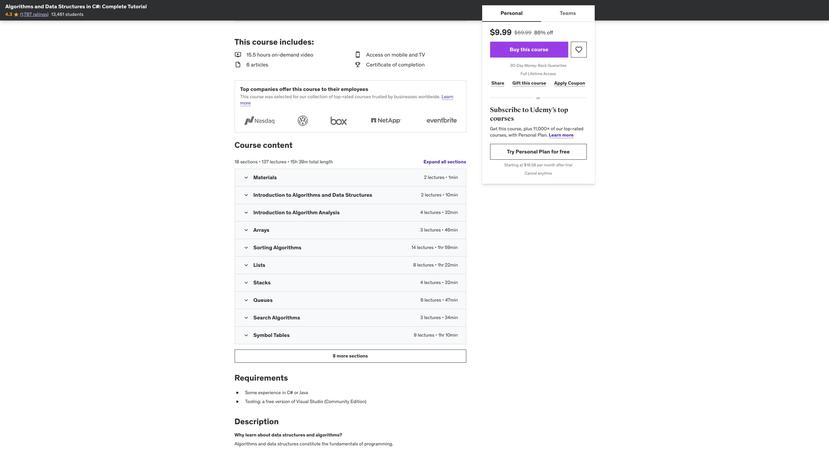 Task type: locate. For each thing, give the bounding box(es) containing it.
nasdaq image
[[240, 115, 278, 127]]

for right plan
[[552, 148, 559, 155]]

or up 'udemy's'
[[537, 95, 540, 100]]

• for lists
[[435, 262, 437, 268]]

edition)
[[351, 399, 367, 405]]

introduction for introduction to algorithm analysis
[[254, 209, 285, 216]]

(community
[[325, 399, 350, 405]]

by
[[388, 94, 393, 100]]

0 vertical spatial 4
[[421, 210, 423, 216]]

our right 11,000+
[[556, 126, 563, 132]]

2 32min from the top
[[445, 280, 458, 286]]

1 vertical spatial 2
[[421, 192, 424, 198]]

structures left constitute
[[278, 441, 299, 447]]

course down "lifetime"
[[532, 80, 547, 86]]

free up after
[[560, 148, 570, 155]]

expand all sections
[[424, 159, 466, 165]]

11,000+
[[534, 126, 550, 132]]

0 vertical spatial data
[[45, 3, 57, 10]]

data
[[272, 432, 282, 438], [267, 441, 276, 447]]

volkswagen image
[[296, 115, 310, 127]]

algorithms right sorting at the left of page
[[274, 244, 302, 251]]

this up courses,
[[499, 126, 507, 132]]

1 horizontal spatial top-
[[564, 126, 573, 132]]

2 4 lectures • 32min from the top
[[421, 280, 458, 286]]

1 vertical spatial 6
[[421, 297, 424, 303]]

this right "buy" on the right of page
[[521, 46, 530, 53]]

0 vertical spatial courses
[[355, 94, 371, 100]]

this
[[235, 37, 250, 47], [240, 94, 249, 100]]

eventbrite image
[[423, 115, 461, 127]]

1 4 from the top
[[421, 210, 423, 216]]

small image for introduction to algorithm analysis
[[243, 210, 250, 216]]

starting
[[505, 163, 519, 168]]

0 vertical spatial 2
[[424, 174, 427, 180]]

1 horizontal spatial or
[[537, 95, 540, 100]]

1 vertical spatial this
[[240, 94, 249, 100]]

ratings)
[[33, 11, 49, 17]]

java
[[299, 390, 308, 396]]

algorithm
[[293, 209, 318, 216]]

1 vertical spatial learn
[[549, 132, 562, 138]]

1min
[[449, 174, 458, 180]]

0 horizontal spatial learn more link
[[240, 94, 454, 106]]

top
[[558, 106, 569, 114]]

6 up 3 lectures • 34min on the right bottom
[[421, 297, 424, 303]]

0 vertical spatial rated
[[343, 94, 354, 100]]

32min for introduction to algorithm analysis
[[445, 210, 458, 216]]

small image for symbol tables
[[243, 332, 250, 339]]

c#:
[[92, 3, 101, 10]]

0 vertical spatial this
[[235, 37, 250, 47]]

lectures for materials
[[428, 174, 445, 180]]

0 vertical spatial structures
[[58, 3, 85, 10]]

1 horizontal spatial rated
[[573, 126, 584, 132]]

tab list
[[482, 5, 595, 22]]

this up 15.5
[[235, 37, 250, 47]]

1 horizontal spatial structures
[[346, 192, 372, 198]]

1 horizontal spatial courses
[[490, 115, 514, 123]]

businesses
[[394, 94, 417, 100]]

structures up constitute
[[283, 432, 305, 438]]

• for stacks
[[442, 280, 444, 286]]

algorithms up algorithm
[[293, 192, 321, 198]]

• down 2 lectures • 10min
[[442, 210, 444, 216]]

1 vertical spatial structures
[[346, 192, 372, 198]]

1 horizontal spatial 2
[[424, 174, 427, 180]]

1hr for tables
[[439, 332, 445, 338]]

0 vertical spatial 32min
[[445, 210, 458, 216]]

lectures down 8 lectures • 1hr 22min
[[424, 280, 441, 286]]

this right offer
[[293, 86, 302, 92]]

our down top companies offer this course to their employees
[[300, 94, 307, 100]]

0 vertical spatial 4 lectures • 32min
[[421, 210, 458, 216]]

small image left arrays
[[243, 227, 250, 234]]

learn right worldwide. on the right of page
[[442, 94, 454, 100]]

2 horizontal spatial sections
[[448, 159, 466, 165]]

version
[[275, 399, 290, 405]]

this for buy
[[521, 46, 530, 53]]

• down 3 lectures • 34min on the right bottom
[[436, 332, 438, 338]]

selected
[[274, 94, 292, 100]]

lectures down 2 lectures • 1min
[[425, 192, 442, 198]]

• left 46min
[[442, 227, 444, 233]]

structures
[[58, 3, 85, 10], [346, 192, 372, 198]]

2 horizontal spatial more
[[563, 132, 574, 138]]

3 for arrays
[[420, 227, 423, 233]]

6 for 6 lectures • 47min
[[421, 297, 424, 303]]

algorithms and data structures in c#: complete tutorial
[[5, 3, 147, 10]]

to inside "subscribe to udemy's top courses"
[[523, 106, 529, 114]]

32min down 22min on the right
[[445, 280, 458, 286]]

tables
[[274, 332, 290, 339]]

1 vertical spatial 3
[[421, 315, 423, 321]]

courses down subscribe
[[490, 115, 514, 123]]

of inside get this course, plus 11,000+ of our top-rated courses, with personal plan.
[[551, 126, 555, 132]]

1 vertical spatial more
[[563, 132, 574, 138]]

learn for top companies offer this course to their employees
[[442, 94, 454, 100]]

0 vertical spatial access
[[366, 51, 383, 58]]

introduction to algorithm analysis
[[254, 209, 340, 216]]

1 horizontal spatial more
[[337, 353, 348, 359]]

8 for 8 lectures • 1hr 22min
[[413, 262, 416, 268]]

8 for 8 more sections
[[333, 353, 336, 359]]

4
[[421, 210, 423, 216], [421, 280, 423, 286]]

algorithms
[[5, 3, 33, 10], [293, 192, 321, 198], [274, 244, 302, 251], [272, 315, 300, 321], [235, 441, 257, 447]]

(1,787
[[20, 11, 32, 17]]

includes:
[[280, 37, 314, 47]]

0 horizontal spatial rated
[[343, 94, 354, 100]]

0 vertical spatial learn
[[442, 94, 454, 100]]

top- down 'top'
[[564, 126, 573, 132]]

search algorithms
[[254, 315, 300, 321]]

rated inside get this course, plus 11,000+ of our top-rated courses, with personal plan.
[[573, 126, 584, 132]]

1 vertical spatial access
[[544, 71, 556, 76]]

$69.99
[[515, 29, 532, 36]]

total
[[309, 159, 319, 165]]

for
[[293, 94, 299, 100], [552, 148, 559, 155]]

0 vertical spatial 10min
[[446, 192, 458, 198]]

9 lectures • 1hr 10min
[[414, 332, 458, 338]]

introduction
[[254, 192, 285, 198], [254, 209, 285, 216]]

to left 'their'
[[322, 86, 327, 92]]

sections inside button
[[349, 353, 368, 359]]

0 vertical spatial 1hr
[[438, 245, 444, 251]]

small image for introduction to algorithms and data structures
[[243, 192, 250, 199]]

0 vertical spatial learn more link
[[240, 94, 454, 106]]

2 for materials
[[424, 174, 427, 180]]

1 horizontal spatial learn more
[[549, 132, 574, 138]]

of right 11,000+
[[551, 126, 555, 132]]

personal up $9.99 $69.99 86% off
[[501, 10, 523, 16]]

1 horizontal spatial free
[[560, 148, 570, 155]]

0 vertical spatial 8
[[413, 262, 416, 268]]

top-
[[334, 94, 343, 100], [564, 126, 573, 132]]

0 vertical spatial in
[[86, 3, 91, 10]]

0 horizontal spatial sections
[[240, 159, 258, 165]]

in left 'c#:'
[[86, 3, 91, 10]]

course up hours
[[252, 37, 278, 47]]

learn for subscribe to udemy's top courses
[[549, 132, 562, 138]]

32min up 46min
[[445, 210, 458, 216]]

1 vertical spatial courses
[[490, 115, 514, 123]]

• for search algorithms
[[442, 315, 444, 321]]

0 vertical spatial 3
[[420, 227, 423, 233]]

and up constitute
[[306, 432, 315, 438]]

lectures up 9 lectures • 1hr 10min
[[424, 315, 441, 321]]

18 sections • 137 lectures • 15h 39m total length
[[235, 159, 333, 165]]

box image
[[328, 115, 350, 127]]

• for materials
[[446, 174, 448, 180]]

learn right plan.
[[549, 132, 562, 138]]

4 up 3 lectures • 46min
[[421, 210, 423, 216]]

1 horizontal spatial access
[[544, 71, 556, 76]]

4 lectures • 32min up 6 lectures • 47min
[[421, 280, 458, 286]]

lectures for introduction to algorithm analysis
[[424, 210, 441, 216]]

32min
[[445, 210, 458, 216], [445, 280, 458, 286]]

46min
[[445, 227, 458, 233]]

data down about
[[267, 441, 276, 447]]

• left the 59min
[[435, 245, 437, 251]]

trial
[[566, 163, 573, 168]]

course up back
[[532, 46, 549, 53]]

0 vertical spatial data
[[272, 432, 282, 438]]

0 horizontal spatial learn
[[442, 94, 454, 100]]

to left 'udemy's'
[[523, 106, 529, 114]]

1 4 lectures • 32min from the top
[[421, 210, 458, 216]]

learn more right plan.
[[549, 132, 574, 138]]

47min
[[445, 297, 458, 303]]

3 for search algorithms
[[421, 315, 423, 321]]

0 vertical spatial more
[[240, 100, 251, 106]]

c#
[[287, 390, 293, 396]]

1hr down 3 lectures • 34min on the right bottom
[[439, 332, 445, 338]]

of right fundamentals
[[359, 441, 363, 447]]

lectures for stacks
[[424, 280, 441, 286]]

cancel
[[525, 171, 537, 176]]

6 down 15.5
[[247, 61, 250, 68]]

after
[[557, 163, 565, 168]]

small image for stacks
[[243, 280, 250, 286]]

learn more link right plan.
[[549, 132, 574, 138]]

• left 47min
[[443, 297, 444, 303]]

0 vertical spatial for
[[293, 94, 299, 100]]

15.5
[[247, 51, 256, 58]]

1 vertical spatial our
[[556, 126, 563, 132]]

why learn
[[235, 432, 257, 438]]

top- down 'their'
[[334, 94, 343, 100]]

0 horizontal spatial 2
[[421, 192, 424, 198]]

completion
[[398, 61, 425, 68]]

for down top companies offer this course to their employees
[[293, 94, 299, 100]]

personal up $16.58
[[516, 148, 538, 155]]

lectures up 3 lectures • 46min
[[424, 210, 441, 216]]

0 vertical spatial structures
[[283, 432, 305, 438]]

4 down 8 lectures • 1hr 22min
[[421, 280, 423, 286]]

59min
[[445, 245, 458, 251]]

2 vertical spatial more
[[337, 353, 348, 359]]

course inside button
[[532, 46, 549, 53]]

small image
[[355, 51, 361, 58], [355, 61, 361, 68], [243, 227, 250, 234], [243, 262, 250, 269], [243, 332, 250, 339]]

introduction down the materials
[[254, 192, 285, 198]]

this course was selected for our collection of top-rated courses trusted by businesses worldwide.
[[240, 94, 441, 100]]

2 for introduction to algorithms and data structures
[[421, 192, 424, 198]]

small image left symbol
[[243, 332, 250, 339]]

learn more link for subscribe to udemy's top courses
[[549, 132, 574, 138]]

30-day money-back guarantee full lifetime access
[[510, 63, 567, 76]]

6 articles
[[247, 61, 268, 68]]

0 vertical spatial 6
[[247, 61, 250, 68]]

1 vertical spatial data
[[267, 441, 276, 447]]

data
[[45, 3, 57, 10], [332, 192, 344, 198]]

1 vertical spatial 8
[[333, 353, 336, 359]]

1 vertical spatial personal
[[519, 132, 537, 138]]

0 vertical spatial personal
[[501, 10, 523, 16]]

or right c# at the bottom left
[[294, 390, 298, 396]]

rated
[[343, 94, 354, 100], [573, 126, 584, 132]]

data up analysis on the left
[[332, 192, 344, 198]]

algorithms down why learn
[[235, 441, 257, 447]]

1 horizontal spatial learn more link
[[549, 132, 574, 138]]

coupon
[[568, 80, 586, 86]]

certificate of completion
[[366, 61, 425, 68]]

materials
[[254, 174, 277, 181]]

in
[[86, 3, 91, 10], [282, 390, 286, 396]]

to up introduction to algorithm analysis
[[286, 192, 292, 198]]

top- inside get this course, plus 11,000+ of our top-rated courses, with personal plan.
[[564, 126, 573, 132]]

0 vertical spatial free
[[560, 148, 570, 155]]

2 vertical spatial 1hr
[[439, 332, 445, 338]]

1hr left the 59min
[[438, 245, 444, 251]]

• down 2 lectures • 1min
[[443, 192, 445, 198]]

1 vertical spatial 4
[[421, 280, 423, 286]]

3 up 14 lectures • 1hr 59min
[[420, 227, 423, 233]]

1 horizontal spatial sections
[[349, 353, 368, 359]]

udemy's
[[530, 106, 557, 114]]

small image left lists in the left of the page
[[243, 262, 250, 269]]

this down top
[[240, 94, 249, 100]]

1 vertical spatial 10min
[[446, 332, 458, 338]]

0 horizontal spatial top-
[[334, 94, 343, 100]]

1 introduction from the top
[[254, 192, 285, 198]]

10min
[[446, 192, 458, 198], [446, 332, 458, 338]]

small image left certificate
[[355, 61, 361, 68]]

1 horizontal spatial 8
[[413, 262, 416, 268]]

learn more down employees
[[240, 94, 454, 106]]

• up 6 lectures • 47min
[[442, 280, 444, 286]]

sections inside "dropdown button"
[[448, 159, 466, 165]]

lectures up 14 lectures • 1hr 59min
[[424, 227, 441, 233]]

mobile
[[392, 51, 408, 58]]

access up certificate
[[366, 51, 383, 58]]

1 horizontal spatial for
[[552, 148, 559, 155]]

get this course, plus 11,000+ of our top-rated courses, with personal plan.
[[490, 126, 584, 138]]

small image
[[235, 51, 241, 58], [235, 61, 241, 68], [243, 174, 250, 181], [243, 192, 250, 199], [243, 210, 250, 216], [243, 245, 250, 251], [243, 280, 250, 286], [243, 297, 250, 304], [243, 315, 250, 321]]

1 vertical spatial top-
[[564, 126, 573, 132]]

access down back
[[544, 71, 556, 76]]

1 vertical spatial introduction
[[254, 209, 285, 216]]

4 lectures • 32min for introduction to algorithm analysis
[[421, 210, 458, 216]]

3 up 9 lectures • 1hr 10min
[[421, 315, 423, 321]]

this inside get this course, plus 11,000+ of our top-rated courses, with personal plan.
[[499, 126, 507, 132]]

netapp image
[[367, 115, 405, 127]]

1 vertical spatial learn more
[[549, 132, 574, 138]]

share
[[492, 80, 505, 86]]

8 inside button
[[333, 353, 336, 359]]

buy
[[510, 46, 520, 53]]

2 4 from the top
[[421, 280, 423, 286]]

4 lectures • 32min up 3 lectures • 46min
[[421, 210, 458, 216]]

course
[[235, 140, 261, 150]]

data up 13,461
[[45, 3, 57, 10]]

0 vertical spatial or
[[537, 95, 540, 100]]

introduction up arrays
[[254, 209, 285, 216]]

their
[[328, 86, 340, 92]]

this right gift
[[522, 80, 531, 86]]

1 vertical spatial 4 lectures • 32min
[[421, 280, 458, 286]]

learn more link
[[240, 94, 454, 106], [549, 132, 574, 138]]

1 horizontal spatial our
[[556, 126, 563, 132]]

8 more sections
[[333, 353, 368, 359]]

0 horizontal spatial in
[[86, 3, 91, 10]]

0 horizontal spatial more
[[240, 100, 251, 106]]

0 horizontal spatial data
[[45, 3, 57, 10]]

0 horizontal spatial 8
[[333, 353, 336, 359]]

gift this course
[[513, 80, 547, 86]]

10min down 1min
[[446, 192, 458, 198]]

1 horizontal spatial 6
[[421, 297, 424, 303]]

lectures
[[270, 159, 287, 165], [428, 174, 445, 180], [425, 192, 442, 198], [424, 210, 441, 216], [424, 227, 441, 233], [417, 245, 434, 251], [417, 262, 434, 268], [424, 280, 441, 286], [425, 297, 441, 303], [424, 315, 441, 321], [418, 332, 435, 338]]

1 32min from the top
[[445, 210, 458, 216]]

• left 22min on the right
[[435, 262, 437, 268]]

lectures down 14 lectures • 1hr 59min
[[417, 262, 434, 268]]

share button
[[490, 77, 506, 90]]

1 vertical spatial data
[[332, 192, 344, 198]]

0 horizontal spatial our
[[300, 94, 307, 100]]

1 vertical spatial rated
[[573, 126, 584, 132]]

1hr left 22min on the right
[[438, 262, 444, 268]]

wishlist image
[[575, 46, 583, 54]]

0 vertical spatial introduction
[[254, 192, 285, 198]]

this for gift
[[522, 80, 531, 86]]

0 horizontal spatial learn more
[[240, 94, 454, 106]]

0 horizontal spatial free
[[266, 399, 274, 405]]

lectures up 3 lectures • 34min on the right bottom
[[425, 297, 441, 303]]

lectures right 9
[[418, 332, 435, 338]]

2
[[424, 174, 427, 180], [421, 192, 424, 198]]

in left c# at the bottom left
[[282, 390, 286, 396]]

personal down plus on the right top
[[519, 132, 537, 138]]

0 vertical spatial learn more
[[240, 94, 454, 106]]

1 vertical spatial learn more link
[[549, 132, 574, 138]]

lectures right 14
[[417, 245, 434, 251]]

and
[[35, 3, 44, 10], [409, 51, 418, 58], [322, 192, 331, 198], [306, 432, 315, 438], [258, 441, 266, 447]]

lectures down expand
[[428, 174, 445, 180]]

1 vertical spatial in
[[282, 390, 286, 396]]

4 lectures • 32min
[[421, 210, 458, 216], [421, 280, 458, 286]]

sections for 8 more sections
[[349, 353, 368, 359]]

full
[[521, 71, 527, 76]]

• left 34min
[[442, 315, 444, 321]]

0 horizontal spatial or
[[294, 390, 298, 396]]

this course includes:
[[235, 37, 314, 47]]

learn more link down employees
[[240, 94, 454, 106]]

algorithms up (1,787
[[5, 3, 33, 10]]

• for introduction to algorithm analysis
[[442, 210, 444, 216]]

6
[[247, 61, 250, 68], [421, 297, 424, 303]]

this inside button
[[521, 46, 530, 53]]

data right about
[[272, 432, 282, 438]]

3 lectures • 34min
[[421, 315, 458, 321]]

2 introduction from the top
[[254, 209, 285, 216]]

1 vertical spatial 32min
[[445, 280, 458, 286]]

0 horizontal spatial 6
[[247, 61, 250, 68]]



Task type: describe. For each thing, give the bounding box(es) containing it.
expand all sections button
[[424, 156, 466, 169]]

1 vertical spatial 1hr
[[438, 262, 444, 268]]

3 lectures • 46min
[[420, 227, 458, 233]]

• for sorting algorithms
[[435, 245, 437, 251]]

18
[[235, 159, 239, 165]]

worldwide.
[[418, 94, 441, 100]]

of inside 'why learn about data structures and algorithms? algorithms and data structures constitute the fundamentals of programming.'
[[359, 441, 363, 447]]

1 vertical spatial structures
[[278, 441, 299, 447]]

access on mobile and tv
[[366, 51, 425, 58]]

day
[[517, 63, 524, 68]]

constitute
[[300, 441, 321, 447]]

all
[[441, 159, 447, 165]]

137
[[262, 159, 269, 165]]

with
[[509, 132, 518, 138]]

video
[[301, 51, 314, 58]]

1 horizontal spatial in
[[282, 390, 286, 396]]

this for get
[[499, 126, 507, 132]]

about
[[258, 432, 271, 438]]

tab list containing personal
[[482, 5, 595, 22]]

small image for materials
[[243, 174, 250, 181]]

small image left on
[[355, 51, 361, 58]]

2 lectures • 10min
[[421, 192, 458, 198]]

this for this course was selected for our collection of top-rated courses trusted by businesses worldwide.
[[240, 94, 249, 100]]

certificate
[[366, 61, 391, 68]]

lectures for sorting algorithms
[[417, 245, 434, 251]]

of down 'their'
[[329, 94, 333, 100]]

complete
[[102, 3, 127, 10]]

and down about
[[258, 441, 266, 447]]

this for this course includes:
[[235, 37, 250, 47]]

small image for queues
[[243, 297, 250, 304]]

1 vertical spatial or
[[294, 390, 298, 396]]

course content
[[235, 140, 293, 150]]

and up ratings)
[[35, 3, 44, 10]]

requirements
[[235, 373, 288, 383]]

studio
[[310, 399, 323, 405]]

and up analysis on the left
[[322, 192, 331, 198]]

0 horizontal spatial courses
[[355, 94, 371, 100]]

students
[[65, 11, 84, 17]]

• left 15h 39m
[[288, 159, 289, 165]]

lectures right 137
[[270, 159, 287, 165]]

try personal plan for free link
[[490, 144, 587, 160]]

0 horizontal spatial access
[[366, 51, 383, 58]]

back
[[538, 63, 547, 68]]

• left 137
[[259, 159, 261, 165]]

companies
[[251, 86, 278, 92]]

2 vertical spatial personal
[[516, 148, 538, 155]]

fundamentals
[[330, 441, 358, 447]]

some
[[245, 390, 257, 396]]

symbol tables
[[254, 332, 290, 339]]

22min
[[445, 262, 458, 268]]

small image for sorting algorithms
[[243, 245, 250, 251]]

hours
[[257, 51, 271, 58]]

top
[[240, 86, 249, 92]]

anytime
[[538, 171, 552, 176]]

0 horizontal spatial for
[[293, 94, 299, 100]]

tooling:
[[245, 399, 261, 405]]

course down companies
[[250, 94, 264, 100]]

algorithms inside 'why learn about data structures and algorithms? algorithms and data structures constitute the fundamentals of programming.'
[[235, 441, 257, 447]]

lectures for lists
[[417, 262, 434, 268]]

more for top companies offer this course to their employees
[[240, 100, 251, 106]]

4 lectures • 32min for stacks
[[421, 280, 458, 286]]

• for introduction to algorithms and data structures
[[443, 192, 445, 198]]

13,461
[[51, 11, 64, 17]]

lectures for symbol tables
[[418, 332, 435, 338]]

xsmall image
[[235, 390, 240, 396]]

try
[[507, 148, 515, 155]]

collection
[[308, 94, 328, 100]]

try personal plan for free
[[507, 148, 570, 155]]

and left tv
[[409, 51, 418, 58]]

sorting algorithms
[[254, 244, 302, 251]]

4 for introduction to algorithm analysis
[[421, 210, 423, 216]]

0 vertical spatial our
[[300, 94, 307, 100]]

personal inside get this course, plus 11,000+ of our top-rated courses, with personal plan.
[[519, 132, 537, 138]]

starting at $16.58 per month after trial cancel anytime
[[505, 163, 573, 176]]

some experience in c# or java
[[245, 390, 308, 396]]

sorting
[[254, 244, 272, 251]]

more for subscribe to udemy's top courses
[[563, 132, 574, 138]]

plan
[[539, 148, 550, 155]]

6 for 6 articles
[[247, 61, 250, 68]]

programming.
[[364, 441, 394, 447]]

visual
[[296, 399, 309, 405]]

(1,787 ratings)
[[20, 11, 49, 17]]

introduction to algorithms and data structures
[[254, 192, 372, 198]]

to for introduction to algorithms and data structures
[[286, 192, 292, 198]]

30-
[[510, 63, 517, 68]]

0 horizontal spatial structures
[[58, 3, 85, 10]]

• for arrays
[[442, 227, 444, 233]]

to for subscribe to udemy's top courses
[[523, 106, 529, 114]]

analysis
[[319, 209, 340, 216]]

9
[[414, 332, 417, 338]]

algorithms up tables
[[272, 315, 300, 321]]

at
[[520, 163, 523, 168]]

demand
[[280, 51, 299, 58]]

1 10min from the top
[[446, 192, 458, 198]]

to for introduction to algorithm analysis
[[286, 209, 292, 216]]

• for queues
[[443, 297, 444, 303]]

small image for lists
[[243, 262, 250, 269]]

4 for stacks
[[421, 280, 423, 286]]

money-
[[525, 63, 538, 68]]

access inside 30-day money-back guarantee full lifetime access
[[544, 71, 556, 76]]

on
[[385, 51, 391, 58]]

subscribe to udemy's top courses
[[490, 106, 569, 123]]

content
[[263, 140, 293, 150]]

0 vertical spatial top-
[[334, 94, 343, 100]]

course up collection
[[303, 86, 320, 92]]

plus
[[524, 126, 533, 132]]

thrive in your career element
[[235, 0, 466, 22]]

personal button
[[482, 5, 542, 21]]

small image for search algorithms
[[243, 315, 250, 321]]

experience
[[258, 390, 281, 396]]

32min for stacks
[[445, 280, 458, 286]]

14 lectures • 1hr 59min
[[412, 245, 458, 251]]

expand
[[424, 159, 440, 165]]

courses inside "subscribe to udemy's top courses"
[[490, 115, 514, 123]]

$9.99
[[490, 27, 512, 37]]

learn more for subscribe to udemy's top courses
[[549, 132, 574, 138]]

of left the visual
[[291, 399, 295, 405]]

8 more sections button
[[235, 350, 466, 363]]

lectures for introduction to algorithms and data structures
[[425, 192, 442, 198]]

introduction for introduction to algorithms and data structures
[[254, 192, 285, 198]]

1 horizontal spatial data
[[332, 192, 344, 198]]

apply coupon
[[555, 80, 586, 86]]

1 vertical spatial for
[[552, 148, 559, 155]]

small image for arrays
[[243, 227, 250, 234]]

4.3
[[5, 11, 12, 17]]

personal inside button
[[501, 10, 523, 16]]

2 10min from the top
[[446, 332, 458, 338]]

learn more for top companies offer this course to their employees
[[240, 94, 454, 106]]

$16.58
[[524, 163, 536, 168]]

why learn about data structures and algorithms? algorithms and data structures constitute the fundamentals of programming.
[[235, 432, 394, 447]]

xsmall image
[[235, 399, 240, 406]]

sections for expand all sections
[[448, 159, 466, 165]]

lectures for arrays
[[424, 227, 441, 233]]

queues
[[254, 297, 273, 304]]

2 lectures • 1min
[[424, 174, 458, 180]]

15h 39m
[[291, 159, 308, 165]]

gift
[[513, 80, 521, 86]]

symbol
[[254, 332, 273, 339]]

1hr for algorithms
[[438, 245, 444, 251]]

6 lectures • 47min
[[421, 297, 458, 303]]

of down access on mobile and tv
[[393, 61, 397, 68]]

• for symbol tables
[[436, 332, 438, 338]]

per
[[537, 163, 543, 168]]

offer
[[279, 86, 291, 92]]

14
[[412, 245, 416, 251]]

stacks
[[254, 279, 271, 286]]

lectures for search algorithms
[[424, 315, 441, 321]]

lectures for queues
[[425, 297, 441, 303]]

buy this course
[[510, 46, 549, 53]]

algorithms?
[[316, 432, 342, 438]]

teams
[[560, 10, 576, 16]]

our inside get this course, plus 11,000+ of our top-rated courses, with personal plan.
[[556, 126, 563, 132]]

1 vertical spatial free
[[266, 399, 274, 405]]

top companies offer this course to their employees
[[240, 86, 368, 92]]

more inside button
[[337, 353, 348, 359]]

learn more link for top companies offer this course to their employees
[[240, 94, 454, 106]]

lists
[[254, 262, 266, 269]]



Task type: vqa. For each thing, say whether or not it's contained in the screenshot.
• for Materials
yes



